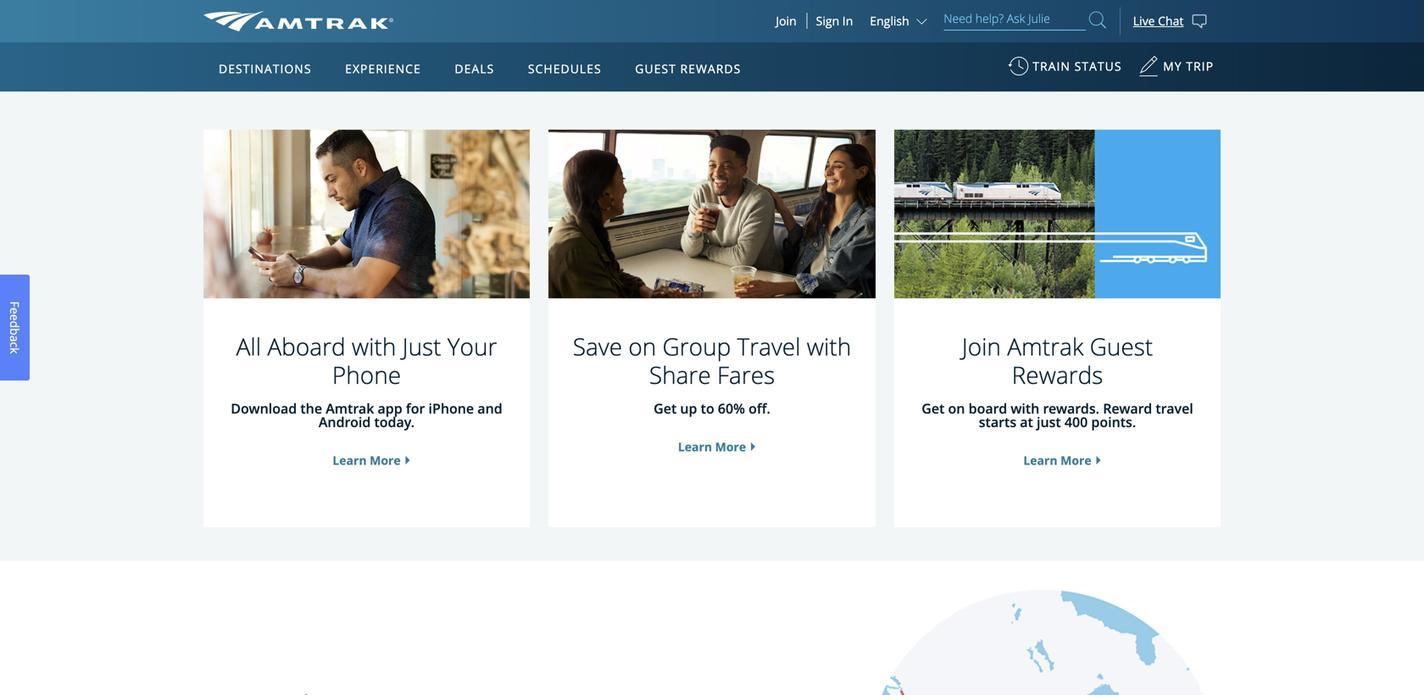 Task type: locate. For each thing, give the bounding box(es) containing it.
more down today.
[[370, 452, 401, 468]]

all
[[236, 330, 261, 362]]

e down f on the top left of the page
[[7, 314, 23, 321]]

experience
[[345, 61, 421, 77]]

get left the board
[[922, 399, 945, 418]]

learn more down android
[[333, 452, 401, 468]]

app
[[378, 399, 402, 418]]

join up the board
[[962, 330, 1001, 362]]

0 horizontal spatial join
[[776, 13, 797, 29]]

2 get from the left
[[922, 399, 945, 418]]

the
[[300, 399, 322, 418]]

with right the board
[[1011, 399, 1039, 418]]

up
[[680, 399, 697, 418]]

guest rewards button
[[628, 45, 748, 92]]

english
[[870, 13, 909, 29]]

1 horizontal spatial on
[[948, 399, 965, 418]]

400
[[1064, 413, 1088, 431]]

1 vertical spatial rewards
[[1012, 359, 1103, 391]]

1 horizontal spatial amtrak
[[1007, 330, 1084, 362]]

1 vertical spatial guest
[[1090, 330, 1153, 362]]

on
[[628, 330, 656, 362], [948, 399, 965, 418]]

train
[[1033, 58, 1071, 74]]

f
[[7, 301, 23, 307]]

learn more link down android
[[333, 452, 401, 468]]

0 vertical spatial rewards
[[680, 61, 741, 77]]

guest
[[635, 61, 676, 77], [1090, 330, 1153, 362]]

1 horizontal spatial guest
[[1090, 330, 1153, 362]]

0 vertical spatial guest
[[635, 61, 676, 77]]

guest inside join amtrak guest rewards
[[1090, 330, 1153, 362]]

learn more down get up to 60% off.
[[678, 439, 746, 455]]

with
[[352, 330, 396, 362], [807, 330, 851, 362], [1011, 399, 1039, 418]]

1 horizontal spatial rewards
[[1012, 359, 1103, 391]]

rewards
[[680, 61, 741, 77], [1012, 359, 1103, 391]]

train status
[[1033, 58, 1122, 74]]

join for join amtrak guest rewards
[[962, 330, 1001, 362]]

more for save on group travel with share fares
[[715, 439, 746, 455]]

0 vertical spatial amtrak
[[1007, 330, 1084, 362]]

banner
[[0, 0, 1424, 391]]

0 vertical spatial join
[[776, 13, 797, 29]]

on inside get on board with rewards. reward travel starts at just 400 points.
[[948, 399, 965, 418]]

amtrak down phone
[[326, 399, 374, 418]]

learn more down just
[[1023, 452, 1091, 468]]

travel
[[1156, 399, 1193, 418]]

with left just
[[352, 330, 396, 362]]

learn more link for save on group travel with share fares
[[678, 439, 746, 455]]

on right 'save'
[[628, 330, 656, 362]]

schedules link
[[521, 42, 608, 92]]

f e e d b a c k button
[[0, 275, 30, 381]]

regions map image
[[266, 142, 673, 379]]

0 horizontal spatial amtrak
[[326, 399, 374, 418]]

join left sign
[[776, 13, 797, 29]]

learn more link
[[678, 4, 746, 20], [1023, 4, 1091, 20], [678, 439, 746, 455], [333, 452, 401, 468], [1023, 452, 1091, 468]]

get left up
[[654, 399, 677, 418]]

join amtrak guest rewards
[[962, 330, 1153, 391]]

learn down just
[[1023, 452, 1057, 468]]

0 horizontal spatial rewards
[[680, 61, 741, 77]]

reward
[[1103, 399, 1152, 418]]

application
[[266, 142, 673, 379]]

get
[[654, 399, 677, 418], [922, 399, 945, 418]]

on inside save on group travel with share fares
[[628, 330, 656, 362]]

english button
[[870, 13, 931, 29]]

sign in
[[816, 13, 853, 29]]

join for join
[[776, 13, 797, 29]]

deals
[[455, 61, 494, 77]]

on left the board
[[948, 399, 965, 418]]

f e e d b a c k
[[7, 301, 23, 354]]

more down "400"
[[1061, 452, 1091, 468]]

get on board with rewards. reward travel starts at just 400 points.
[[922, 399, 1193, 431]]

learn more for all aboard with just your phone
[[333, 452, 401, 468]]

my trip
[[1163, 58, 1214, 74]]

guest rewards
[[635, 61, 741, 77]]

learn more link down just
[[1023, 452, 1091, 468]]

status
[[1074, 58, 1122, 74]]

live chat button
[[1120, 0, 1221, 42]]

learn more
[[678, 4, 746, 20], [1023, 4, 1091, 20], [678, 439, 746, 455], [333, 452, 401, 468], [1023, 452, 1091, 468]]

1 vertical spatial on
[[948, 399, 965, 418]]

1 horizontal spatial get
[[922, 399, 945, 418]]

aboard
[[267, 330, 346, 362]]

chat
[[1158, 13, 1184, 29]]

0 horizontal spatial guest
[[635, 61, 676, 77]]

on for get
[[948, 399, 965, 418]]

all aboard with just your phone
[[236, 330, 497, 391]]

0 horizontal spatial get
[[654, 399, 677, 418]]

join inside join amtrak guest rewards
[[962, 330, 1001, 362]]

experience button
[[338, 45, 428, 92]]

guest inside popup button
[[635, 61, 676, 77]]

c
[[7, 342, 23, 348]]

get for join
[[922, 399, 945, 418]]

1 e from the top
[[7, 307, 23, 314]]

just
[[402, 330, 441, 362]]

1 vertical spatial join
[[962, 330, 1001, 362]]

sign in button
[[816, 13, 853, 29]]

with inside all aboard with just your phone
[[352, 330, 396, 362]]

more down 60% on the bottom of the page
[[715, 439, 746, 455]]

amtrak up rewards.
[[1007, 330, 1084, 362]]

download
[[231, 399, 297, 418]]

learn more for join amtrak guest rewards
[[1023, 452, 1091, 468]]

0 horizontal spatial with
[[352, 330, 396, 362]]

learn
[[678, 4, 712, 20], [1023, 4, 1057, 20], [678, 439, 712, 455], [333, 452, 367, 468], [1023, 452, 1057, 468]]

save
[[573, 330, 622, 362]]

learn for all aboard with just your phone
[[333, 452, 367, 468]]

with right "travel" at the right
[[807, 330, 851, 362]]

more for join amtrak guest rewards
[[1061, 452, 1091, 468]]

learn down android
[[333, 452, 367, 468]]

0 vertical spatial on
[[628, 330, 656, 362]]

e up d
[[7, 307, 23, 314]]

amtrak image
[[203, 11, 393, 31]]

search icon image
[[1089, 8, 1106, 31]]

2 horizontal spatial with
[[1011, 399, 1039, 418]]

today.
[[374, 413, 415, 431]]

get inside get on board with rewards. reward travel starts at just 400 points.
[[922, 399, 945, 418]]

2 e from the top
[[7, 314, 23, 321]]

more
[[715, 4, 746, 20], [1061, 4, 1091, 20], [715, 439, 746, 455], [370, 452, 401, 468], [1061, 452, 1091, 468]]

1 horizontal spatial join
[[962, 330, 1001, 362]]

destinations button
[[212, 45, 318, 92]]

off.
[[749, 399, 770, 418]]

e
[[7, 307, 23, 314], [7, 314, 23, 321]]

and
[[477, 399, 502, 418]]

join button
[[766, 13, 808, 29]]

travel
[[737, 330, 801, 362]]

phone
[[332, 359, 401, 391]]

1 vertical spatial amtrak
[[326, 399, 374, 418]]

1 get from the left
[[654, 399, 677, 418]]

amtrak
[[1007, 330, 1084, 362], [326, 399, 374, 418]]

at
[[1020, 413, 1033, 431]]

1 horizontal spatial with
[[807, 330, 851, 362]]

learn more link up 'guest rewards' popup button
[[678, 4, 746, 20]]

learn down up
[[678, 439, 712, 455]]

board
[[969, 399, 1007, 418]]

in
[[842, 13, 853, 29]]

share
[[649, 359, 711, 391]]

0 horizontal spatial on
[[628, 330, 656, 362]]

join
[[776, 13, 797, 29], [962, 330, 1001, 362]]

starts
[[979, 413, 1016, 431]]

learn more link down get up to 60% off.
[[678, 439, 746, 455]]



Task type: vqa. For each thing, say whether or not it's contained in the screenshot.
the leftmost with
yes



Task type: describe. For each thing, give the bounding box(es) containing it.
with inside get on board with rewards. reward travel starts at just 400 points.
[[1011, 399, 1039, 418]]

learn more up 'guest rewards' popup button
[[678, 4, 746, 20]]

destinations
[[219, 61, 312, 77]]

learn more link for join amtrak guest rewards
[[1023, 452, 1091, 468]]

trip
[[1186, 58, 1214, 74]]

learn up train
[[1023, 4, 1057, 20]]

banner containing join
[[0, 0, 1424, 391]]

group
[[662, 330, 731, 362]]

download the amtrak app for iphone and android today.
[[231, 399, 502, 431]]

to
[[701, 399, 714, 418]]

learn more link up train
[[1023, 4, 1091, 20]]

get for save
[[654, 399, 677, 418]]

k
[[7, 348, 23, 354]]

android
[[319, 413, 371, 431]]

learn up guest rewards
[[678, 4, 712, 20]]

more up train status
[[1061, 4, 1091, 20]]

my trip button
[[1139, 50, 1214, 92]]

my
[[1163, 58, 1182, 74]]

for
[[406, 399, 425, 418]]

save on group travel with share fares
[[573, 330, 851, 391]]

train status link
[[1008, 50, 1122, 92]]

b
[[7, 328, 23, 335]]

a
[[7, 335, 23, 342]]

learn more up train
[[1023, 4, 1091, 20]]

learn for save on group travel with share fares
[[678, 439, 712, 455]]

rewards inside 'guest rewards' popup button
[[680, 61, 741, 77]]

rewards.
[[1043, 399, 1099, 418]]

live chat
[[1133, 13, 1184, 29]]

more left join button
[[715, 4, 746, 20]]

rewards inside join amtrak guest rewards
[[1012, 359, 1103, 391]]

learn more for save on group travel with share fares
[[678, 439, 746, 455]]

learn more link for all aboard with just your phone
[[333, 452, 401, 468]]

with inside save on group travel with share fares
[[807, 330, 851, 362]]

points.
[[1091, 413, 1136, 431]]

on for save
[[628, 330, 656, 362]]

d
[[7, 321, 23, 328]]

deals button
[[448, 45, 501, 92]]

schedules
[[528, 61, 602, 77]]

learn for join amtrak guest rewards
[[1023, 452, 1057, 468]]

60%
[[718, 399, 745, 418]]

amtrak inside join amtrak guest rewards
[[1007, 330, 1084, 362]]

Please enter your search item search field
[[944, 8, 1086, 31]]

sign
[[816, 13, 839, 29]]

live
[[1133, 13, 1155, 29]]

more for all aboard with just your phone
[[370, 452, 401, 468]]

iphone
[[428, 399, 474, 418]]

just
[[1037, 413, 1061, 431]]

amtrak inside download the amtrak app for iphone and android today.
[[326, 399, 374, 418]]

get up to 60% off.
[[654, 399, 770, 418]]

fares
[[717, 359, 775, 391]]

your
[[447, 330, 497, 362]]



